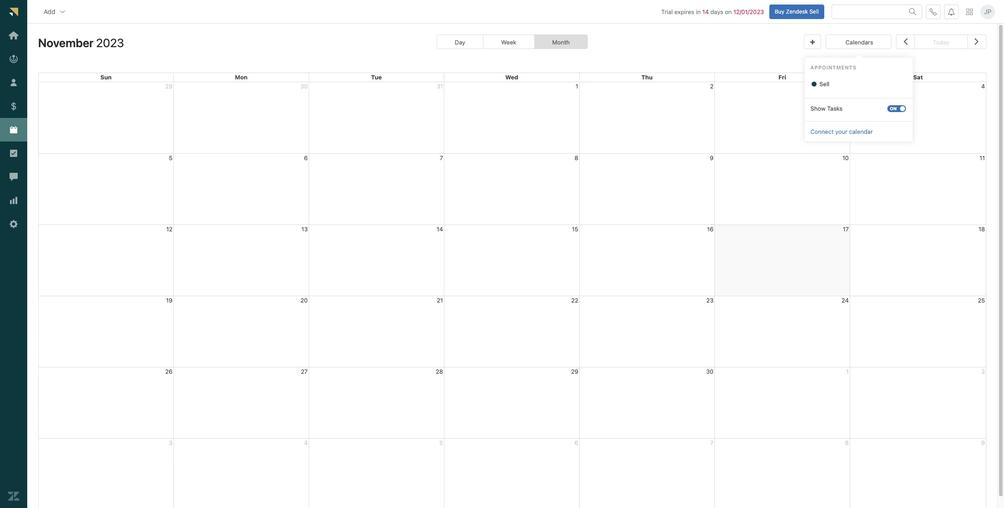 Task type: describe. For each thing, give the bounding box(es) containing it.
24
[[842, 297, 849, 304]]

2
[[710, 83, 714, 90]]

connect your calendar link
[[805, 128, 879, 136]]

calls image
[[930, 8, 937, 15]]

week
[[501, 39, 517, 46]]

november
[[38, 36, 94, 50]]

26
[[165, 368, 173, 375]]

in
[[696, 8, 701, 15]]

28
[[436, 368, 443, 375]]

8
[[575, 154, 579, 162]]

25
[[978, 297, 986, 304]]

today
[[933, 39, 950, 46]]

6
[[304, 154, 308, 162]]

add
[[44, 8, 55, 15]]

search image
[[910, 8, 917, 15]]

12
[[166, 226, 173, 233]]

12/01/2023
[[734, 8, 764, 15]]

thu
[[642, 74, 653, 81]]

tasks
[[828, 105, 843, 112]]

buy zendesk sell
[[775, 8, 819, 15]]

29
[[571, 368, 579, 375]]

connect
[[811, 128, 834, 135]]

21
[[437, 297, 443, 304]]

chevron down image
[[59, 8, 66, 15]]

days
[[711, 8, 724, 15]]

15
[[572, 226, 579, 233]]

5
[[169, 154, 173, 162]]

zendesk
[[786, 8, 808, 15]]

16
[[708, 226, 714, 233]]

show
[[811, 105, 826, 112]]

tue
[[371, 74, 382, 81]]

mon
[[235, 74, 248, 81]]

show tasks
[[811, 105, 843, 112]]

wed
[[506, 74, 519, 81]]

angle right image
[[975, 35, 979, 47]]

9
[[710, 154, 714, 162]]



Task type: locate. For each thing, give the bounding box(es) containing it.
17
[[843, 226, 849, 233]]

11
[[980, 154, 986, 162]]

jp
[[985, 8, 992, 15]]

0 vertical spatial 14
[[703, 8, 709, 15]]

connect your calendar
[[811, 128, 873, 135]]

27
[[301, 368, 308, 375]]

angle left image
[[904, 35, 908, 47]]

1 vertical spatial 14
[[437, 226, 443, 233]]

sell right the zendesk
[[810, 8, 819, 15]]

calendar
[[850, 128, 873, 135]]

bell image
[[948, 8, 956, 15]]

23
[[707, 297, 714, 304]]

4
[[982, 83, 986, 90]]

buy
[[775, 8, 785, 15]]

7
[[440, 154, 443, 162]]

zendesk products image
[[967, 8, 973, 15]]

trial
[[662, 8, 673, 15]]

sun
[[100, 74, 112, 81]]

sell
[[810, 8, 819, 15], [818, 80, 830, 88]]

1 vertical spatial sell
[[818, 80, 830, 88]]

add button
[[36, 3, 73, 21]]

sat
[[914, 74, 923, 81]]

jp button
[[981, 4, 996, 19]]

22
[[572, 297, 579, 304]]

sell inside buy zendesk sell "button"
[[810, 8, 819, 15]]

2023
[[96, 36, 124, 50]]

fri
[[779, 74, 787, 81]]

plus image
[[811, 40, 815, 45]]

13
[[302, 226, 308, 233]]

day
[[455, 39, 466, 46]]

10
[[843, 154, 849, 162]]

19
[[166, 297, 173, 304]]

0 horizontal spatial 14
[[437, 226, 443, 233]]

30
[[707, 368, 714, 375]]

your
[[836, 128, 848, 135]]

appointments
[[811, 64, 857, 70]]

on
[[725, 8, 732, 15]]

14
[[703, 8, 709, 15], [437, 226, 443, 233]]

0 vertical spatial sell
[[810, 8, 819, 15]]

november 2023
[[38, 36, 124, 50]]

expires
[[675, 8, 695, 15]]

buy zendesk sell button
[[770, 4, 825, 19]]

zendesk image
[[8, 491, 20, 503]]

circle image
[[811, 81, 818, 87]]

1 horizontal spatial 14
[[703, 8, 709, 15]]

18
[[979, 226, 986, 233]]

sell down appointments
[[818, 80, 830, 88]]

calendars
[[846, 39, 874, 46]]

1
[[576, 83, 579, 90]]

20
[[301, 297, 308, 304]]

trial expires in 14 days on 12/01/2023
[[662, 8, 764, 15]]



Task type: vqa. For each thing, say whether or not it's contained in the screenshot.


